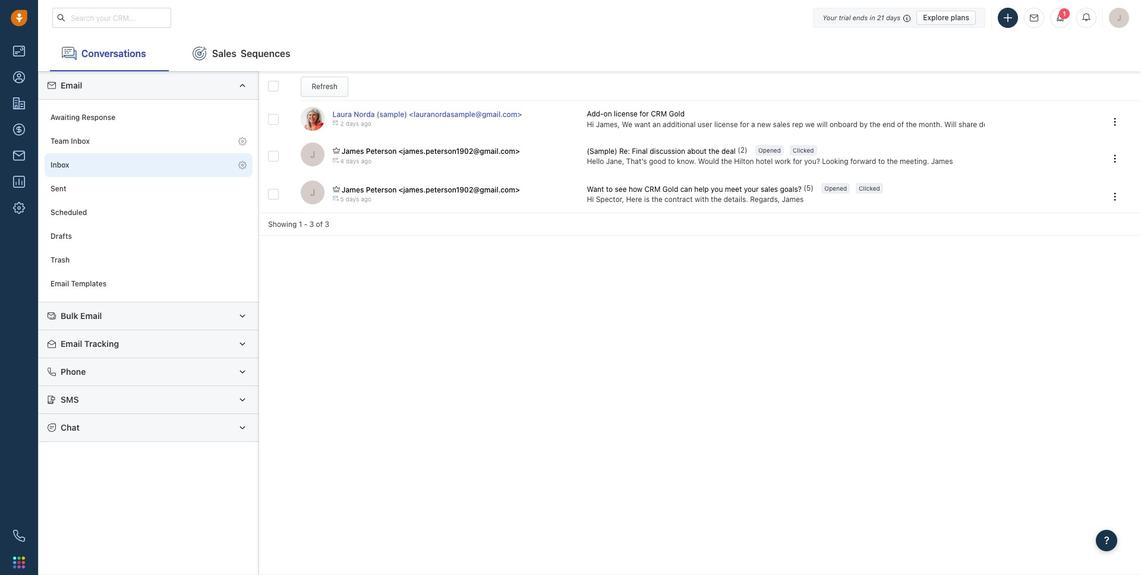 Task type: vqa. For each thing, say whether or not it's contained in the screenshot.
the right products
no



Task type: locate. For each thing, give the bounding box(es) containing it.
want to see how crm gold can help you meet your sales goals? link
[[587, 184, 804, 194]]

1 horizontal spatial of
[[897, 120, 904, 129]]

2 days ago
[[340, 120, 371, 127]]

your
[[744, 185, 759, 194]]

gold inside add-on license for crm gold hi james, we want an additional user license for a new sales rep we will onboard by the end of the month. will share details soon. regards, laura
[[669, 110, 685, 119]]

drafts link
[[45, 225, 253, 248]]

to right forward
[[878, 157, 885, 166]]

inbox right team
[[71, 137, 90, 146]]

email down trash
[[51, 280, 69, 289]]

hi
[[587, 120, 594, 129], [587, 195, 594, 204]]

5
[[340, 195, 344, 202]]

hi inside add-on license for crm gold hi james, we want an additional user license for a new sales rep we will onboard by the end of the month. will share details soon. regards, laura
[[587, 120, 594, 129]]

1 james peterson <james.peterson1902@gmail.com> from the top
[[342, 147, 520, 156]]

clicked for work
[[793, 147, 814, 154]]

1 horizontal spatial 1
[[1063, 10, 1066, 17]]

license up we
[[614, 110, 638, 119]]

tracking
[[84, 339, 119, 349]]

1 horizontal spatial 3
[[325, 220, 329, 229]]

(sample) re: final discussion about the deal (2)
[[587, 146, 748, 155]]

forward
[[851, 157, 876, 166]]

1 vertical spatial of
[[316, 220, 323, 229]]

0 vertical spatial james peterson <james.peterson1902@gmail.com>
[[342, 147, 520, 156]]

deal
[[722, 147, 736, 155]]

hi spector, here is the contract with the details. regards, james
[[587, 195, 804, 204]]

1 horizontal spatial inbox
[[71, 137, 90, 146]]

1 vertical spatial inbox
[[51, 161, 69, 170]]

1 vertical spatial 1
[[299, 220, 302, 229]]

for left a
[[740, 120, 749, 129]]

laura
[[333, 110, 352, 119], [1056, 120, 1075, 129]]

to down discussion
[[668, 157, 675, 166]]

regards, right soon.
[[1024, 120, 1054, 129]]

1 vertical spatial peterson
[[366, 185, 397, 194]]

laura up 2
[[333, 110, 352, 119]]

gold for for
[[669, 110, 685, 119]]

0 vertical spatial inbox
[[71, 137, 90, 146]]

james right meeting.
[[931, 157, 953, 166]]

crm for for
[[651, 110, 667, 119]]

spector,
[[596, 195, 624, 204]]

clicked up you?
[[793, 147, 814, 154]]

awaiting response
[[51, 113, 115, 122]]

james peterson <james.peterson1902@gmail.com> for want
[[342, 185, 520, 194]]

opened for (2)
[[758, 147, 781, 154]]

0 vertical spatial regards,
[[1024, 120, 1054, 129]]

1 <james.peterson1902@gmail.com> from the top
[[399, 147, 520, 156]]

sales inside add-on license for crm gold hi james, we want an additional user license for a new sales rep we will onboard by the end of the month. will share details soon. regards, laura
[[773, 120, 790, 129]]

laura right soon.
[[1056, 120, 1075, 129]]

jane,
[[606, 157, 624, 166]]

additional
[[663, 120, 696, 129]]

details
[[979, 120, 1002, 129]]

the inside (sample) re: final discussion about the deal (2)
[[709, 147, 720, 155]]

1 3 from the left
[[310, 220, 314, 229]]

the right "is"
[[652, 195, 663, 204]]

of inside add-on license for crm gold hi james, we want an additional user license for a new sales rep we will onboard by the end of the month. will share details soon. regards, laura
[[897, 120, 904, 129]]

james up 4 days ago
[[342, 147, 364, 156]]

3
[[310, 220, 314, 229], [325, 220, 329, 229]]

a
[[751, 120, 755, 129]]

1 vertical spatial gold
[[663, 185, 678, 194]]

0 horizontal spatial to
[[606, 185, 613, 194]]

1 horizontal spatial opened
[[825, 185, 847, 192]]

0 vertical spatial ago
[[361, 120, 371, 127]]

(5)
[[804, 184, 814, 193]]

2 <james.peterson1902@gmail.com> from the top
[[399, 185, 520, 194]]

the down deal
[[721, 157, 732, 166]]

days right the 4
[[346, 157, 359, 164]]

james peterson <james.peterson1902@gmail.com> for (sample)
[[342, 147, 520, 156]]

we
[[805, 120, 815, 129]]

tab list
[[38, 36, 1141, 71]]

of
[[897, 120, 904, 129], [316, 220, 323, 229]]

laura norda (sample) <lauranordasample@gmail.com>
[[333, 110, 522, 119]]

1 vertical spatial laura
[[1056, 120, 1075, 129]]

1 horizontal spatial laura
[[1056, 120, 1075, 129]]

1 vertical spatial <james.peterson1902@gmail.com>
[[399, 185, 520, 194]]

bulk email
[[61, 311, 102, 321]]

0 vertical spatial laura
[[333, 110, 352, 119]]

0 vertical spatial clicked
[[793, 147, 814, 154]]

opened up the hello jane, that's good to know. would the hilton hotel work for you? looking forward to the meeting. james
[[758, 147, 781, 154]]

0 vertical spatial of
[[897, 120, 904, 129]]

good
[[649, 157, 666, 166]]

license right user
[[714, 120, 738, 129]]

opened
[[758, 147, 781, 154], [825, 185, 847, 192]]

days right 2
[[346, 120, 359, 127]]

the down you
[[711, 195, 722, 204]]

1 vertical spatial ago
[[361, 157, 372, 164]]

james up 5 days ago
[[342, 185, 364, 194]]

showing 1 - 3 of 3
[[268, 220, 329, 229]]

opened right (5)
[[825, 185, 847, 192]]

we
[[622, 120, 633, 129]]

ago down norda
[[361, 120, 371, 127]]

for up want
[[640, 110, 649, 119]]

that's
[[626, 157, 647, 166]]

regards,
[[1024, 120, 1054, 129], [750, 195, 780, 204]]

team inbox link
[[45, 130, 253, 153]]

0 horizontal spatial clicked
[[793, 147, 814, 154]]

opened for (5)
[[825, 185, 847, 192]]

awaiting
[[51, 113, 80, 122]]

sales left rep at the right of page
[[773, 120, 790, 129]]

can
[[680, 185, 693, 194]]

0 vertical spatial crm
[[651, 110, 667, 119]]

1 vertical spatial opened
[[825, 185, 847, 192]]

email
[[61, 80, 82, 90], [51, 280, 69, 289], [80, 311, 102, 321], [61, 339, 82, 349]]

re:
[[619, 147, 630, 155]]

ago
[[361, 120, 371, 127], [361, 157, 372, 164], [361, 195, 372, 202]]

email up phone
[[61, 339, 82, 349]]

want
[[635, 120, 651, 129]]

scheduled link
[[45, 201, 253, 225]]

sent
[[51, 185, 66, 193]]

1 horizontal spatial license
[[714, 120, 738, 129]]

james,
[[596, 120, 620, 129]]

1 vertical spatial clicked
[[859, 185, 880, 192]]

refresh
[[312, 82, 338, 91]]

james peterson <james.peterson1902@gmail.com>
[[342, 147, 520, 156], [342, 185, 520, 194]]

1 horizontal spatial regards,
[[1024, 120, 1054, 129]]

gold up contract
[[663, 185, 678, 194]]

james
[[342, 147, 364, 156], [931, 157, 953, 166], [342, 185, 364, 194], [782, 195, 804, 204]]

peterson up 4 days ago
[[366, 147, 397, 156]]

refresh button
[[301, 76, 348, 97]]

hi down want
[[587, 195, 594, 204]]

0 horizontal spatial 1
[[299, 220, 302, 229]]

1 horizontal spatial for
[[740, 120, 749, 129]]

1 vertical spatial james peterson <james.peterson1902@gmail.com>
[[342, 185, 520, 194]]

clicked
[[793, 147, 814, 154], [859, 185, 880, 192]]

trash
[[51, 256, 70, 265]]

2 vertical spatial ago
[[361, 195, 372, 202]]

with
[[695, 195, 709, 204]]

days right 5
[[346, 195, 359, 202]]

0 horizontal spatial laura
[[333, 110, 352, 119]]

0 horizontal spatial opened
[[758, 147, 781, 154]]

inbox down team
[[51, 161, 69, 170]]

0 vertical spatial 1
[[1063, 10, 1066, 17]]

2 hi from the top
[[587, 195, 594, 204]]

regards, inside add-on license for crm gold hi james, we want an additional user license for a new sales rep we will onboard by the end of the month. will share details soon. regards, laura
[[1024, 120, 1054, 129]]

bulk
[[61, 311, 78, 321]]

1 hi from the top
[[587, 120, 594, 129]]

laura norda (sample) <lauranordasample@gmail.com> link
[[333, 110, 522, 119]]

0 vertical spatial sales
[[773, 120, 790, 129]]

email right bulk
[[80, 311, 102, 321]]

0 vertical spatial peterson
[[366, 147, 397, 156]]

the up would
[[709, 147, 720, 155]]

days right 21
[[886, 13, 901, 21]]

2 horizontal spatial for
[[793, 157, 802, 166]]

add-on license for crm gold button
[[587, 109, 685, 119]]

21
[[877, 13, 884, 21]]

sequences
[[241, 48, 290, 59]]

inbox
[[71, 137, 90, 146], [51, 161, 69, 170]]

0 vertical spatial gold
[[669, 110, 685, 119]]

gold inside want to see how crm gold can help you meet your sales goals? (5)
[[663, 185, 678, 194]]

email tracking
[[61, 339, 119, 349]]

0 vertical spatial hi
[[587, 120, 594, 129]]

1 vertical spatial crm
[[645, 185, 661, 194]]

1 vertical spatial sales
[[761, 185, 778, 194]]

0 horizontal spatial for
[[640, 110, 649, 119]]

days for (sample) re: final discussion about the deal
[[346, 157, 359, 164]]

gold up additional on the right
[[669, 110, 685, 119]]

ago for (sample) re: final discussion about the deal (2)
[[361, 157, 372, 164]]

on
[[604, 110, 612, 119]]

freshworks switcher image
[[13, 557, 25, 569]]

of right -
[[316, 220, 323, 229]]

tab list containing conversations
[[38, 36, 1141, 71]]

want to see how crm gold can help you meet your sales goals? (5)
[[587, 184, 814, 194]]

0 vertical spatial <james.peterson1902@gmail.com>
[[399, 147, 520, 156]]

1 vertical spatial regards,
[[750, 195, 780, 204]]

crm inside want to see how crm gold can help you meet your sales goals? (5)
[[645, 185, 661, 194]]

end
[[883, 120, 895, 129]]

2 peterson from the top
[[366, 185, 397, 194]]

by
[[860, 120, 868, 129]]

hi down add- on the right top
[[587, 120, 594, 129]]

peterson up 5 days ago
[[366, 185, 397, 194]]

trash link
[[45, 248, 253, 272]]

clicked down forward
[[859, 185, 880, 192]]

templates
[[71, 280, 106, 289]]

of right the end
[[897, 120, 904, 129]]

crm inside add-on license for crm gold hi james, we want an additional user license for a new sales rep we will onboard by the end of the month. will share details soon. regards, laura
[[651, 110, 667, 119]]

to up spector,
[[606, 185, 613, 194]]

1 vertical spatial hi
[[587, 195, 594, 204]]

see
[[615, 185, 627, 194]]

regards, down your
[[750, 195, 780, 204]]

1 horizontal spatial clicked
[[859, 185, 880, 192]]

for left you?
[[793, 157, 802, 166]]

<james.peterson1902@gmail.com> for (sample)
[[399, 147, 520, 156]]

1 peterson from the top
[[366, 147, 397, 156]]

<james.peterson1902@gmail.com> for want
[[399, 185, 520, 194]]

0 vertical spatial opened
[[758, 147, 781, 154]]

license
[[614, 110, 638, 119], [714, 120, 738, 129]]

email templates link
[[45, 272, 253, 296]]

0 horizontal spatial 3
[[310, 220, 314, 229]]

email up awaiting
[[61, 80, 82, 90]]

ago right the 4
[[361, 157, 372, 164]]

sales right your
[[761, 185, 778, 194]]

crm up "is"
[[645, 185, 661, 194]]

0 vertical spatial license
[[614, 110, 638, 119]]

onboard
[[830, 120, 858, 129]]

crm up an
[[651, 110, 667, 119]]

<james.peterson1902@gmail.com>
[[399, 147, 520, 156], [399, 185, 520, 194]]

explore plans link
[[917, 10, 976, 25]]

ago right 5
[[361, 195, 372, 202]]

2 james peterson <james.peterson1902@gmail.com> from the top
[[342, 185, 520, 194]]



Task type: describe. For each thing, give the bounding box(es) containing it.
drafts
[[51, 232, 72, 241]]

looking
[[822, 157, 849, 166]]

phone
[[61, 367, 86, 377]]

add-
[[587, 110, 604, 119]]

clicked for james
[[859, 185, 880, 192]]

1 vertical spatial license
[[714, 120, 738, 129]]

1 vertical spatial for
[[740, 120, 749, 129]]

team
[[51, 137, 69, 146]]

Search your CRM... text field
[[52, 8, 171, 28]]

peterson for want to see how crm gold can help you meet your sales goals? (5)
[[366, 185, 397, 194]]

user
[[698, 120, 712, 129]]

(sample) re: final discussion about the deal button
[[587, 146, 738, 156]]

(sample)
[[377, 110, 407, 119]]

outgoing image
[[333, 157, 339, 163]]

phone element
[[7, 524, 31, 548]]

how
[[629, 185, 643, 194]]

want
[[587, 185, 604, 194]]

2
[[340, 120, 344, 127]]

1 horizontal spatial to
[[668, 157, 675, 166]]

conversations
[[81, 48, 146, 59]]

ago for want to see how crm gold can help you meet your sales goals? (5)
[[361, 195, 372, 202]]

sales inside want to see how crm gold can help you meet your sales goals? (5)
[[761, 185, 778, 194]]

0 vertical spatial for
[[640, 110, 649, 119]]

(sample)
[[587, 147, 617, 155]]

details.
[[724, 195, 748, 204]]

outgoing image
[[333, 195, 339, 201]]

want to see how crm gold can help you meet your sales goals? button
[[587, 184, 804, 194]]

inbox link
[[45, 153, 253, 177]]

an
[[653, 120, 661, 129]]

0 horizontal spatial inbox
[[51, 161, 69, 170]]

sms
[[61, 395, 79, 405]]

showing
[[268, 220, 297, 229]]

(sample) re: final discussion about the deal link
[[587, 146, 738, 156]]

discussion
[[650, 147, 685, 155]]

hello
[[587, 157, 604, 166]]

email for email tracking
[[61, 339, 82, 349]]

will
[[945, 120, 957, 129]]

-
[[304, 220, 308, 229]]

about
[[687, 147, 707, 155]]

here
[[626, 195, 642, 204]]

phone image
[[13, 530, 25, 542]]

would
[[698, 157, 719, 166]]

email for email templates
[[51, 280, 69, 289]]

soon.
[[1004, 120, 1022, 129]]

hello jane, that's good to know. would the hilton hotel work for you? looking forward to the meeting. james
[[587, 157, 953, 166]]

sales
[[212, 48, 237, 59]]

explore
[[923, 13, 949, 22]]

the left meeting.
[[887, 157, 898, 166]]

explore plans
[[923, 13, 970, 22]]

conversations link
[[50, 36, 169, 71]]

contract
[[665, 195, 693, 204]]

2 horizontal spatial to
[[878, 157, 885, 166]]

in
[[870, 13, 875, 21]]

the left month.
[[906, 120, 917, 129]]

(2)
[[738, 146, 748, 155]]

final
[[632, 147, 648, 155]]

meet
[[725, 185, 742, 194]]

your trial ends in 21 days
[[823, 13, 901, 21]]

4 days ago
[[340, 157, 372, 164]]

5 days ago
[[340, 195, 372, 202]]

james down 'goals?' in the right of the page
[[782, 195, 804, 204]]

laura inside add-on license for crm gold hi james, we want an additional user license for a new sales rep we will onboard by the end of the month. will share details soon. regards, laura
[[1056, 120, 1075, 129]]

meeting.
[[900, 157, 929, 166]]

1 link
[[1050, 8, 1071, 28]]

trial
[[839, 13, 851, 21]]

team inbox
[[51, 137, 90, 146]]

2 vertical spatial for
[[793, 157, 802, 166]]

month.
[[919, 120, 943, 129]]

to inside want to see how crm gold can help you meet your sales goals? (5)
[[606, 185, 613, 194]]

awaiting response link
[[45, 106, 253, 130]]

your
[[823, 13, 837, 21]]

rep
[[792, 120, 803, 129]]

work
[[775, 157, 791, 166]]

0 horizontal spatial of
[[316, 220, 323, 229]]

add-on license for crm gold hi james, we want an additional user license for a new sales rep we will onboard by the end of the month. will share details soon. regards, laura
[[587, 110, 1075, 129]]

plans
[[951, 13, 970, 22]]

norda
[[354, 110, 375, 119]]

scheduled
[[51, 208, 87, 217]]

email for email
[[61, 80, 82, 90]]

hotel
[[756, 157, 773, 166]]

new
[[757, 120, 771, 129]]

hilton
[[734, 157, 754, 166]]

you?
[[804, 157, 820, 166]]

2 3 from the left
[[325, 220, 329, 229]]

share
[[959, 120, 977, 129]]

0 horizontal spatial license
[[614, 110, 638, 119]]

is
[[644, 195, 650, 204]]

sent link
[[45, 177, 253, 201]]

crm for how
[[645, 185, 661, 194]]

help
[[695, 185, 709, 194]]

goals?
[[780, 185, 802, 194]]

will
[[817, 120, 828, 129]]

days for want to see how crm gold can help you meet your sales goals?
[[346, 195, 359, 202]]

gold for how
[[663, 185, 678, 194]]

chat
[[61, 423, 80, 433]]

days for add-on license for crm gold
[[346, 120, 359, 127]]

peterson for (sample) re: final discussion about the deal (2)
[[366, 147, 397, 156]]

sales sequences
[[212, 48, 290, 59]]

incoming image
[[333, 120, 339, 126]]

know.
[[677, 157, 696, 166]]

email templates
[[51, 280, 106, 289]]

the right by
[[870, 120, 881, 129]]

0 horizontal spatial regards,
[[750, 195, 780, 204]]



